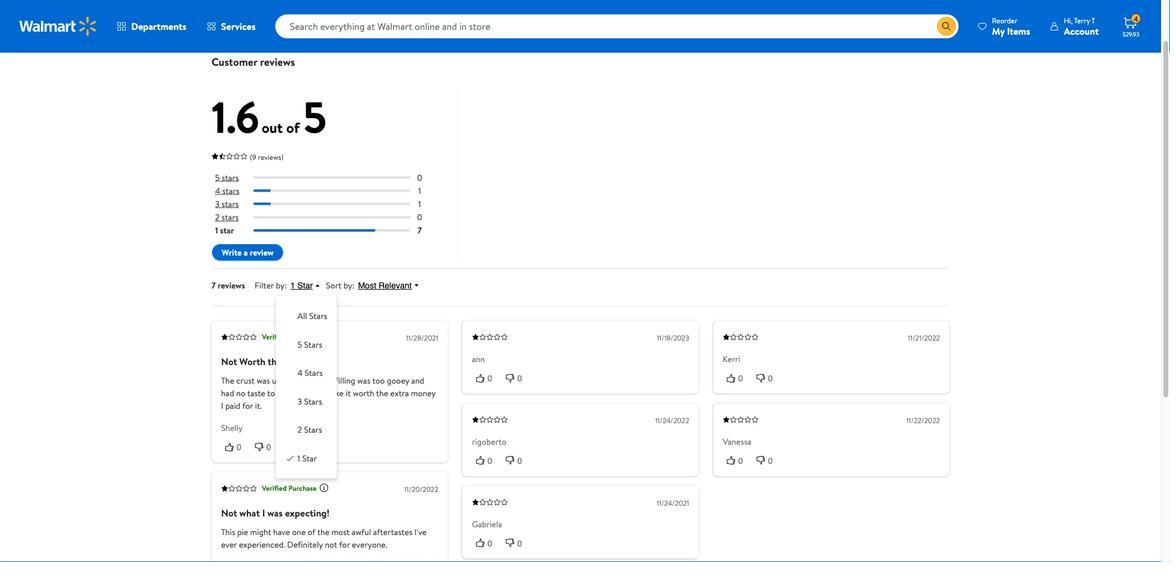 Task type: describe. For each thing, give the bounding box(es) containing it.
stable/
[[491, 25, 517, 37]]

11/20/2022
[[404, 485, 438, 495]]

2 & from the left
[[398, 2, 403, 14]]

services
[[221, 20, 256, 33]]

(9 reviews)
[[250, 152, 284, 162]]

3 stars
[[298, 396, 322, 408]]

2 horizontal spatial 5
[[303, 87, 327, 147]]

bourbon
[[283, 25, 314, 37]]

was up have
[[267, 507, 283, 520]]

experienced.
[[239, 540, 285, 551]]

extra
[[390, 388, 409, 400]]

that
[[284, 388, 299, 400]]

4 for 4
[[1134, 14, 1138, 24]]

back to marketside bourbon pecan pie, 36 oz, fresh bakery, whole pie, shelf-stable/ ambient
[[212, 25, 550, 37]]

back to marketside bourbon pecan pie, 36 oz, fresh bakery, whole pie, shelf-stable/ ambient link
[[212, 25, 550, 37]]

everyone.
[[352, 540, 387, 551]]

most relevant button
[[355, 281, 425, 292]]

taste
[[247, 388, 265, 400]]

Walmart Site-Wide search field
[[275, 14, 959, 38]]

crust
[[236, 375, 255, 387]]

1.6
[[212, 87, 259, 147]]

$29.93
[[1123, 30, 1140, 38]]

the up under- in the left bottom of the page
[[268, 355, 282, 369]]

stars for 5 stars
[[304, 339, 322, 351]]

reviews for customer reviews
[[260, 55, 295, 70]]

progress bar for 5 stars
[[253, 177, 410, 179]]

stars for 2 stars
[[304, 425, 322, 436]]

filter by:
[[255, 280, 287, 292]]

5 for 5 stars
[[215, 172, 220, 184]]

by: for filter by:
[[276, 280, 287, 292]]

0 vertical spatial pecan
[[374, 2, 396, 14]]

customer reviews
[[212, 55, 295, 70]]

11/21/2022
[[908, 333, 940, 343]]

was up taste
[[257, 375, 270, 387]]

for inside the crust was under-baked, the filling was too gooey and had no taste to it that would make it worth the extra money i paid for it.
[[242, 401, 253, 412]]

terry
[[1074, 15, 1090, 25]]

7 for 7
[[418, 225, 422, 237]]

2 it from the left
[[346, 388, 351, 400]]

sort
[[326, 280, 342, 292]]

stars for 4 stars
[[305, 368, 323, 379]]

not worth the money
[[221, 355, 312, 369]]

write
[[222, 247, 242, 259]]

(9
[[250, 152, 256, 162]]

filter
[[255, 280, 274, 292]]

stars for 2 stars
[[222, 212, 239, 223]]

36
[[355, 25, 365, 37]]

2 verified purchase from the top
[[262, 484, 317, 494]]

(9 reviews) link
[[212, 150, 284, 163]]

5 for 5 stars
[[298, 339, 302, 351]]

most relevant
[[358, 281, 412, 291]]

by: for sort by:
[[344, 280, 355, 292]]

1 purchase from the top
[[288, 332, 317, 343]]

was up worth
[[357, 375, 371, 387]]

11/28/2021
[[406, 333, 438, 343]]

2 / from the left
[[330, 2, 334, 14]]

7 reviews
[[212, 280, 245, 292]]

departments button
[[107, 12, 197, 41]]

one
[[292, 527, 306, 539]]

whole
[[429, 25, 452, 37]]

worth
[[239, 355, 265, 369]]

all stars
[[298, 311, 327, 322]]

2 stars
[[298, 425, 322, 436]]

1 inside "1 star" popup button
[[290, 281, 295, 291]]

3 stars
[[215, 198, 239, 210]]

might
[[250, 527, 271, 539]]

1 Star radio
[[286, 453, 295, 463]]

the
[[221, 375, 234, 387]]

rigoberto
[[472, 436, 507, 448]]

1 star inside option group
[[298, 453, 317, 465]]

make
[[325, 388, 344, 400]]

items
[[1007, 24, 1031, 37]]

ever
[[221, 540, 237, 551]]

star inside "1 star" popup button
[[297, 281, 313, 291]]

oz,
[[367, 25, 377, 37]]

2 for 2 stars
[[215, 212, 220, 223]]

1 star
[[215, 225, 234, 237]]

account
[[1064, 24, 1099, 37]]

marketside
[[241, 25, 281, 37]]

4 for 4 stars
[[215, 185, 220, 197]]

star
[[220, 225, 234, 237]]

2 purchase from the top
[[288, 484, 317, 494]]

kerri
[[723, 354, 740, 365]]

this
[[221, 527, 235, 539]]

gooey
[[387, 375, 409, 387]]

ambient
[[519, 25, 550, 37]]

11/22/2022
[[907, 416, 940, 426]]

baked,
[[296, 375, 319, 387]]

pie
[[237, 527, 248, 539]]

and
[[411, 375, 424, 387]]

1 & from the left
[[269, 2, 275, 14]]

5 stars
[[298, 339, 322, 351]]

fresh
[[379, 25, 399, 37]]

0 horizontal spatial pecan
[[316, 25, 338, 37]]

hi, terry t account
[[1064, 15, 1099, 37]]

5 stars
[[215, 172, 239, 184]]

reviews)
[[258, 152, 284, 162]]

review
[[250, 247, 274, 259]]

1 / from the left
[[303, 2, 306, 14]]

for inside this pie might have one of the most awful aftertastes i've ever experienced. definitely not for everyone.
[[339, 540, 350, 551]]

worth
[[353, 388, 374, 400]]

11/18/2023
[[657, 333, 689, 343]]

11/24/2021
[[657, 498, 689, 509]]

progress bar for 4 stars
[[253, 190, 410, 192]]

filling
[[335, 375, 355, 387]]

the down too
[[376, 388, 388, 400]]

11/24/2022
[[655, 416, 689, 426]]

have
[[273, 527, 290, 539]]

not for not what i was expecting!
[[221, 507, 237, 520]]

bread
[[277, 2, 298, 14]]



Task type: vqa. For each thing, say whether or not it's contained in the screenshot.
'Fashion' link
no



Task type: locate. For each thing, give the bounding box(es) containing it.
1.6 out of 5
[[212, 87, 327, 147]]

1 horizontal spatial &
[[398, 2, 403, 14]]

verified purchase down "all"
[[262, 332, 317, 343]]

0 horizontal spatial reviews
[[218, 280, 245, 292]]

0 horizontal spatial by:
[[276, 280, 287, 292]]

1 horizontal spatial 3
[[298, 396, 302, 408]]

1 horizontal spatial pie,
[[454, 25, 468, 37]]

0 horizontal spatial it
[[277, 388, 282, 400]]

stars up 4 stars at the left of page
[[222, 172, 239, 184]]

star left sort
[[297, 281, 313, 291]]

0
[[417, 172, 422, 184], [417, 212, 422, 223], [488, 374, 492, 383], [517, 374, 522, 383], [738, 374, 743, 383], [768, 374, 773, 383], [237, 443, 241, 452], [267, 443, 271, 452], [488, 457, 492, 466], [517, 457, 522, 466], [738, 457, 743, 466], [768, 457, 773, 466], [488, 539, 492, 549], [517, 539, 522, 549]]

progress bar
[[253, 177, 410, 179], [253, 190, 410, 192], [253, 203, 410, 206], [253, 217, 410, 219], [253, 230, 410, 232]]

1 star right 1 star option
[[298, 453, 317, 465]]

2 pies from the left
[[436, 2, 450, 14]]

pecan up 'fresh'
[[374, 2, 396, 14]]

of
[[286, 118, 300, 138], [308, 527, 316, 539]]

what
[[239, 507, 260, 520]]

1 horizontal spatial pecan
[[374, 2, 396, 14]]

1 verified from the top
[[262, 332, 287, 343]]

bakery & bread / pies / pumpkin, pecan & custard pies
[[243, 2, 450, 14]]

0 horizontal spatial 7
[[212, 280, 216, 292]]

2 horizontal spatial 4
[[1134, 14, 1138, 24]]

the inside this pie might have one of the most awful aftertastes i've ever experienced. definitely not for everyone.
[[317, 527, 330, 539]]

1 progress bar from the top
[[253, 177, 410, 179]]

1 vertical spatial pecan
[[316, 25, 338, 37]]

2 pie, from the left
[[454, 25, 468, 37]]

0 vertical spatial of
[[286, 118, 300, 138]]

Search search field
[[275, 14, 959, 38]]

3 down baked,
[[298, 396, 302, 408]]

search icon image
[[942, 22, 951, 31]]

awful
[[352, 527, 371, 539]]

verified purchase up 'not what i was expecting!'
[[262, 484, 317, 494]]

0 vertical spatial 1 star
[[290, 281, 313, 291]]

not for not worth the money
[[221, 355, 237, 369]]

1 vertical spatial 2
[[298, 425, 302, 436]]

0 vertical spatial 5
[[303, 87, 327, 147]]

3 inside option group
[[298, 396, 302, 408]]

to right 'back'
[[231, 25, 239, 37]]

5 right out
[[303, 87, 327, 147]]

definitely
[[287, 540, 323, 551]]

1 verified purchase from the top
[[262, 332, 317, 343]]

/
[[303, 2, 306, 14], [330, 2, 334, 14]]

of right the one
[[308, 527, 316, 539]]

reorder my items
[[992, 15, 1031, 37]]

0 horizontal spatial to
[[231, 25, 239, 37]]

2 stars
[[215, 212, 239, 223]]

0 vertical spatial verified purchase
[[262, 332, 317, 343]]

4 stars
[[215, 185, 239, 197]]

pie, left 36
[[340, 25, 353, 37]]

3 for 3 stars
[[298, 396, 302, 408]]

reviews down "marketside"
[[260, 55, 295, 70]]

0 vertical spatial verified
[[262, 332, 287, 343]]

0 horizontal spatial /
[[303, 2, 306, 14]]

by:
[[276, 280, 287, 292], [344, 280, 355, 292]]

1 vertical spatial 5
[[215, 172, 220, 184]]

2 for 2 stars
[[298, 425, 302, 436]]

too
[[372, 375, 385, 387]]

of right out
[[286, 118, 300, 138]]

1 horizontal spatial 5
[[298, 339, 302, 351]]

i left paid
[[221, 401, 223, 412]]

stars up star
[[222, 212, 239, 223]]

pies
[[311, 2, 326, 14], [436, 2, 450, 14]]

0 horizontal spatial 3
[[215, 198, 220, 210]]

& left custard
[[398, 2, 403, 14]]

the crust was under-baked, the filling was too gooey and had no taste to it that would make it worth the extra money i paid for it.
[[221, 375, 436, 412]]

no
[[236, 388, 245, 400]]

1 by: from the left
[[276, 280, 287, 292]]

by: right filter
[[276, 280, 287, 292]]

stars for all stars
[[309, 311, 327, 322]]

&
[[269, 2, 275, 14], [398, 2, 403, 14]]

0 vertical spatial reviews
[[260, 55, 295, 70]]

i
[[221, 401, 223, 412], [262, 507, 265, 520]]

0 vertical spatial 4
[[1134, 14, 1138, 24]]

2 up 1 star
[[215, 212, 220, 223]]

0 vertical spatial 7
[[418, 225, 422, 237]]

custard
[[405, 2, 434, 14]]

my
[[992, 24, 1005, 37]]

stars down 4 stars at the left of page
[[222, 198, 239, 210]]

1 vertical spatial for
[[339, 540, 350, 551]]

reorder
[[992, 15, 1018, 25]]

would
[[301, 388, 323, 400]]

customer
[[212, 55, 257, 70]]

verified purchase information image
[[319, 484, 329, 493]]

had
[[221, 388, 234, 400]]

option group containing all stars
[[286, 306, 327, 470]]

0 horizontal spatial pies
[[311, 2, 326, 14]]

1 horizontal spatial for
[[339, 540, 350, 551]]

stars
[[309, 311, 327, 322], [304, 339, 322, 351], [305, 368, 323, 379], [304, 396, 322, 408], [304, 425, 322, 436]]

1 horizontal spatial 7
[[418, 225, 422, 237]]

pie, left shelf-
[[454, 25, 468, 37]]

most
[[332, 527, 350, 539]]

4 up $29.93
[[1134, 14, 1138, 24]]

1 vertical spatial not
[[221, 507, 237, 520]]

1 star up "all"
[[290, 281, 313, 291]]

0 horizontal spatial i
[[221, 401, 223, 412]]

reviews for 7 reviews
[[218, 280, 245, 292]]

aftertastes
[[373, 527, 413, 539]]

1 horizontal spatial /
[[330, 2, 334, 14]]

1 horizontal spatial to
[[267, 388, 275, 400]]

pies up whole
[[436, 2, 450, 14]]

1 horizontal spatial 2
[[298, 425, 302, 436]]

write a review link
[[212, 244, 284, 262]]

3 for 3 stars
[[215, 198, 220, 210]]

stars for 5 stars
[[222, 172, 239, 184]]

2 by: from the left
[[344, 280, 355, 292]]

pumpkin,
[[338, 2, 372, 14]]

verified
[[262, 332, 287, 343], [262, 484, 287, 494]]

it down filling
[[346, 388, 351, 400]]

2 down 3 stars
[[298, 425, 302, 436]]

walmart image
[[19, 17, 97, 36]]

stars for 3 stars
[[222, 198, 239, 210]]

the up make
[[321, 375, 333, 387]]

0 horizontal spatial pie,
[[340, 25, 353, 37]]

2 verified from the top
[[262, 484, 287, 494]]

1 vertical spatial verified purchase
[[262, 484, 317, 494]]

0 horizontal spatial 4
[[215, 185, 220, 197]]

all
[[298, 311, 307, 322]]

1 pie, from the left
[[340, 25, 353, 37]]

gabriela
[[472, 519, 502, 530]]

1 horizontal spatial pies
[[436, 2, 450, 14]]

1 vertical spatial purchase
[[288, 484, 317, 494]]

pie,
[[340, 25, 353, 37], [454, 25, 468, 37]]

1 vertical spatial verified
[[262, 484, 287, 494]]

1 horizontal spatial it
[[346, 388, 351, 400]]

1 vertical spatial reviews
[[218, 280, 245, 292]]

5 up 4 stars at the left of page
[[215, 172, 220, 184]]

pies up bourbon at the top left of page
[[311, 2, 326, 14]]

paid
[[225, 401, 240, 412]]

to inside the crust was under-baked, the filling was too gooey and had no taste to it that would make it worth the extra money i paid for it.
[[267, 388, 275, 400]]

stars down 5 stars
[[222, 185, 239, 197]]

1 horizontal spatial of
[[308, 527, 316, 539]]

pecan right bourbon at the top left of page
[[316, 25, 338, 37]]

/ left pumpkin,
[[330, 2, 334, 14]]

1 vertical spatial 7
[[212, 280, 216, 292]]

not up 'this'
[[221, 507, 237, 520]]

it left "that"
[[277, 388, 282, 400]]

0 vertical spatial for
[[242, 401, 253, 412]]

shelly
[[221, 422, 243, 434]]

stars for 4 stars
[[222, 185, 239, 197]]

stars
[[222, 172, 239, 184], [222, 185, 239, 197], [222, 198, 239, 210], [222, 212, 239, 223]]

for down 'most'
[[339, 540, 350, 551]]

1
[[418, 185, 421, 197], [418, 198, 421, 210], [215, 225, 218, 237], [290, 281, 295, 291], [298, 453, 300, 465]]

vanessa
[[723, 436, 752, 448]]

bakery,
[[401, 25, 427, 37]]

of inside this pie might have one of the most awful aftertastes i've ever experienced. definitely not for everyone.
[[308, 527, 316, 539]]

5 progress bar from the top
[[253, 230, 410, 232]]

of inside 1.6 out of 5
[[286, 118, 300, 138]]

0 button
[[472, 372, 502, 385], [502, 372, 532, 385], [723, 372, 753, 385], [753, 372, 783, 385], [221, 441, 251, 454], [251, 441, 281, 454], [472, 455, 502, 467], [502, 455, 532, 467], [723, 455, 753, 467], [753, 455, 783, 467], [472, 538, 502, 550], [502, 538, 532, 550]]

this pie might have one of the most awful aftertastes i've ever experienced. definitely not for everyone.
[[221, 527, 427, 551]]

the up not
[[317, 527, 330, 539]]

money
[[284, 355, 312, 369]]

0 vertical spatial purchase
[[288, 332, 317, 343]]

4 for 4 stars
[[298, 368, 303, 379]]

/ right bread
[[303, 2, 306, 14]]

reviews left filter
[[218, 280, 245, 292]]

t
[[1092, 15, 1095, 25]]

2 progress bar from the top
[[253, 190, 410, 192]]

2 not from the top
[[221, 507, 237, 520]]

stars down baked,
[[304, 396, 322, 408]]

0 vertical spatial 3
[[215, 198, 220, 210]]

1 it from the left
[[277, 388, 282, 400]]

progress bar for 1 star
[[253, 230, 410, 232]]

1 vertical spatial star
[[302, 453, 317, 465]]

2 vertical spatial 5
[[298, 339, 302, 351]]

relevant
[[379, 281, 412, 291]]

1 horizontal spatial 4
[[298, 368, 303, 379]]

5
[[303, 87, 327, 147], [215, 172, 220, 184], [298, 339, 302, 351]]

7 for 7 reviews
[[212, 280, 216, 292]]

progress bar for 3 stars
[[253, 203, 410, 206]]

shelf-
[[470, 25, 491, 37]]

for
[[242, 401, 253, 412], [339, 540, 350, 551]]

0 horizontal spatial &
[[269, 2, 275, 14]]

1 vertical spatial i
[[262, 507, 265, 520]]

verified up the not worth the money
[[262, 332, 287, 343]]

not up the
[[221, 355, 237, 369]]

1 star inside popup button
[[290, 281, 313, 291]]

services button
[[197, 12, 266, 41]]

4
[[1134, 14, 1138, 24], [215, 185, 220, 197], [298, 368, 303, 379]]

0 horizontal spatial for
[[242, 401, 253, 412]]

2 vertical spatial 4
[[298, 368, 303, 379]]

4 up 3 stars on the left
[[215, 185, 220, 197]]

0 vertical spatial 2
[[215, 212, 220, 223]]

i inside the crust was under-baked, the filling was too gooey and had no taste to it that would make it worth the extra money i paid for it.
[[221, 401, 223, 412]]

1 horizontal spatial reviews
[[260, 55, 295, 70]]

4 right under- in the left bottom of the page
[[298, 368, 303, 379]]

1 vertical spatial 4
[[215, 185, 220, 197]]

ann
[[472, 354, 485, 365]]

stars for 3 stars
[[304, 396, 322, 408]]

0 horizontal spatial 2
[[215, 212, 220, 223]]

1 pies from the left
[[311, 2, 326, 14]]

& left bread
[[269, 2, 275, 14]]

1 vertical spatial of
[[308, 527, 316, 539]]

i right what
[[262, 507, 265, 520]]

stars up money
[[304, 339, 322, 351]]

0 horizontal spatial 5
[[215, 172, 220, 184]]

verified up 'not what i was expecting!'
[[262, 484, 287, 494]]

progress bar for 2 stars
[[253, 217, 410, 219]]

purchase left verified purchase information icon
[[288, 484, 317, 494]]

stars right "all"
[[309, 311, 327, 322]]

stars down 3 stars
[[304, 425, 322, 436]]

to right taste
[[267, 388, 275, 400]]

write a review
[[222, 247, 274, 259]]

for left it.
[[242, 401, 253, 412]]

1 star button
[[287, 281, 326, 292]]

0 horizontal spatial of
[[286, 118, 300, 138]]

star right 1 star option
[[302, 453, 317, 465]]

bakery
[[243, 2, 267, 14]]

0 vertical spatial not
[[221, 355, 237, 369]]

expecting!
[[285, 507, 330, 520]]

not what i was expecting!
[[221, 507, 330, 520]]

not
[[325, 540, 337, 551]]

sort by:
[[326, 280, 355, 292]]

1 horizontal spatial by:
[[344, 280, 355, 292]]

i've
[[415, 527, 427, 539]]

stars up "would"
[[305, 368, 323, 379]]

1 horizontal spatial i
[[262, 507, 265, 520]]

purchase down "all"
[[288, 332, 317, 343]]

3 up "2 stars"
[[215, 198, 220, 210]]

it.
[[255, 401, 262, 412]]

1 vertical spatial 1 star
[[298, 453, 317, 465]]

3 progress bar from the top
[[253, 203, 410, 206]]

1 vertical spatial to
[[267, 388, 275, 400]]

out
[[262, 118, 283, 138]]

option group
[[286, 306, 327, 470]]

0 vertical spatial star
[[297, 281, 313, 291]]

was
[[257, 375, 270, 387], [357, 375, 371, 387], [267, 507, 283, 520]]

0 vertical spatial to
[[231, 25, 239, 37]]

most
[[358, 281, 376, 291]]

by: right sort
[[344, 280, 355, 292]]

1 not from the top
[[221, 355, 237, 369]]

4 stars
[[298, 368, 323, 379]]

4 progress bar from the top
[[253, 217, 410, 219]]

departments
[[131, 20, 186, 33]]

0 vertical spatial i
[[221, 401, 223, 412]]

1 vertical spatial 3
[[298, 396, 302, 408]]

5 up money
[[298, 339, 302, 351]]



